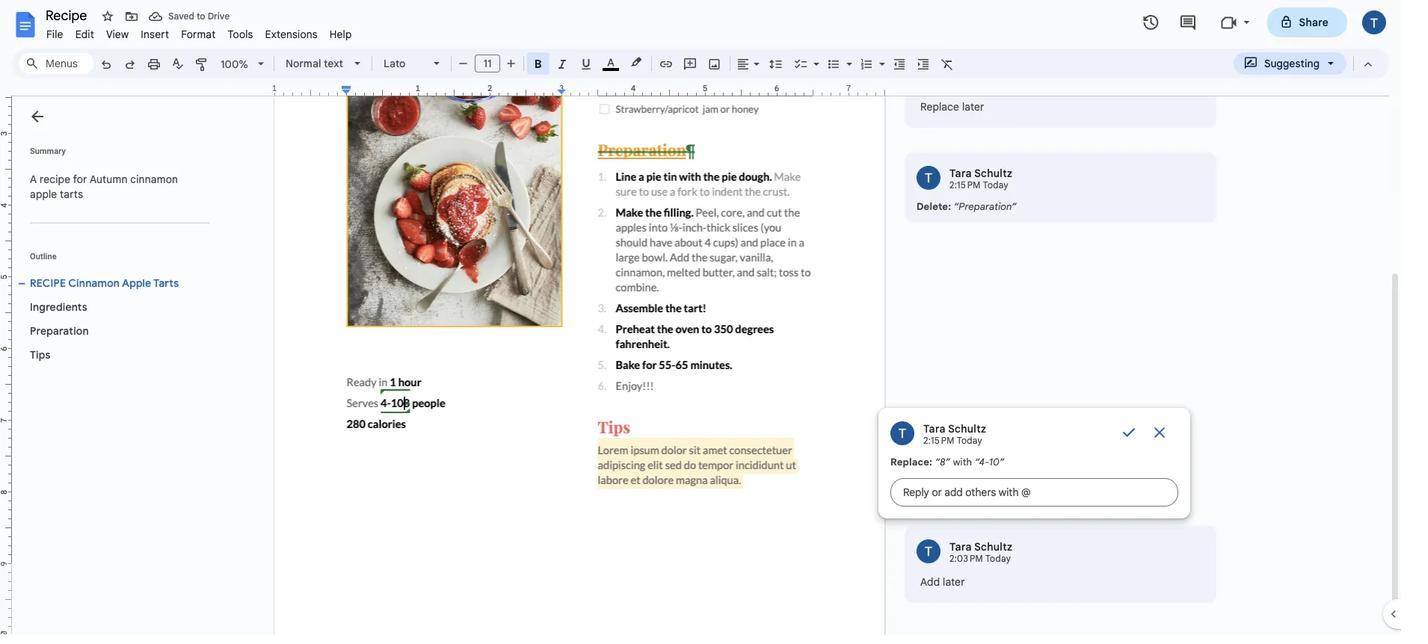 Task type: locate. For each thing, give the bounding box(es) containing it.
edit
[[75, 28, 94, 41]]

1
[[272, 83, 277, 93]]

today
[[983, 180, 1009, 191], [957, 436, 983, 447], [985, 554, 1011, 565]]

2 vertical spatial tara schultz image
[[917, 540, 941, 564]]

cinnamon
[[130, 173, 178, 186]]

format
[[181, 28, 216, 41]]

Font size field
[[475, 55, 506, 73]]

today inside tara schultz 2:03 pm today
[[985, 554, 1011, 565]]

bottom margin image
[[0, 560, 11, 636]]

mode and view toolbar
[[1233, 49, 1380, 79]]

0 vertical spatial later
[[962, 100, 984, 113]]

today right 2:03 pm
[[985, 554, 1011, 565]]

line & paragraph spacing image
[[768, 53, 785, 74]]

later for replace later
[[962, 100, 984, 113]]

replace:
[[891, 456, 933, 468]]

2 vertical spatial tara
[[950, 541, 972, 554]]

2:15 pm up "8"
[[923, 436, 955, 447]]

2:15 pm for "preparation"
[[950, 180, 981, 191]]

today up "preparation"
[[983, 180, 1009, 191]]

share button
[[1267, 7, 1347, 37]]

1 vertical spatial later
[[943, 576, 965, 589]]

tara schultz 2:15 pm today
[[950, 167, 1013, 191], [923, 422, 987, 447]]

saved
[[168, 11, 194, 22]]

styles list. normal text selected. option
[[286, 53, 345, 74]]

schultz up with
[[948, 422, 987, 436]]

2 vertical spatial schultz
[[974, 541, 1013, 554]]

tara schultz 2:15 pm today up replace: "8" with "4-10"
[[923, 422, 987, 447]]

tara schultz image up delete:
[[917, 166, 941, 190]]

later
[[962, 100, 984, 113], [943, 576, 965, 589]]

drive
[[208, 11, 230, 22]]

later right add
[[943, 576, 965, 589]]

later for add later
[[943, 576, 965, 589]]

tara up "8"
[[923, 422, 946, 436]]

0 vertical spatial today
[[983, 180, 1009, 191]]

add later
[[920, 576, 965, 589]]

Zoom text field
[[217, 54, 253, 75]]

2:15 pm up delete: "preparation"
[[950, 180, 981, 191]]

replace later
[[920, 100, 984, 113]]

tara schultz 2:15 pm today for "preparation"
[[950, 167, 1013, 191]]

edit menu item
[[69, 25, 100, 43]]

0 vertical spatial tara schultz 2:15 pm today
[[950, 167, 1013, 191]]

application
[[0, 0, 1401, 636]]

tara schultz image for delete:
[[917, 166, 941, 190]]

document outline element
[[12, 96, 215, 636]]

extensions
[[265, 28, 318, 41]]

left margin image
[[275, 84, 351, 96]]

2 vertical spatial today
[[985, 554, 1011, 565]]

for
[[73, 173, 87, 186]]

Menus field
[[19, 53, 93, 74]]

main toolbar
[[93, 0, 959, 580]]

tara schultz image up add
[[917, 540, 941, 564]]

1 vertical spatial tara
[[923, 422, 946, 436]]

ingredients
[[30, 301, 87, 314]]

tara schultz 2:15 pm today up "preparation"
[[950, 167, 1013, 191]]

tara up add later on the bottom right of page
[[950, 541, 972, 554]]

tara schultz 2:15 pm today for "8"
[[923, 422, 987, 447]]

1 vertical spatial tara schultz 2:15 pm today
[[923, 422, 987, 447]]

1 vertical spatial tara schultz image
[[891, 422, 915, 446]]

today up with
[[957, 436, 983, 447]]

schultz
[[974, 167, 1013, 180], [948, 422, 987, 436], [974, 541, 1013, 554]]

tara schultz image up replace:
[[891, 422, 915, 446]]

saved to drive
[[168, 11, 230, 22]]

tara schultz image
[[917, 166, 941, 190], [891, 422, 915, 446], [917, 540, 941, 564]]

help menu item
[[324, 25, 358, 43]]

Font size text field
[[476, 55, 500, 73]]

menu bar containing file
[[40, 19, 358, 44]]

tools menu item
[[222, 25, 259, 43]]

highlight color image
[[628, 53, 645, 71]]

10"
[[989, 456, 1005, 468]]

tara schultz image for replace:
[[891, 422, 915, 446]]

2:15 pm for "8"
[[923, 436, 955, 447]]

1 vertical spatial today
[[957, 436, 983, 447]]

Reply field
[[891, 479, 1179, 507]]

menu bar
[[40, 19, 358, 44]]

recipe
[[40, 173, 71, 186]]

outline heading
[[12, 250, 215, 271]]

1 vertical spatial schultz
[[948, 422, 987, 436]]

1 vertical spatial 2:15 pm
[[923, 436, 955, 447]]

tara up delete: "preparation"
[[950, 167, 972, 180]]

2:15 pm
[[950, 180, 981, 191], [923, 436, 955, 447]]

schultz for with
[[948, 422, 987, 436]]

0 vertical spatial 2:15 pm
[[950, 180, 981, 191]]

later right the replace
[[962, 100, 984, 113]]

0 vertical spatial tara
[[950, 167, 972, 180]]

schultz up "preparation"
[[974, 167, 1013, 180]]

Rename text field
[[40, 6, 96, 24]]

extensions menu item
[[259, 25, 324, 43]]

a recipe for autumn cinnamon apple tarts
[[30, 173, 181, 201]]

normal
[[286, 57, 321, 70]]

0 vertical spatial tara schultz image
[[917, 166, 941, 190]]

schultz down reply field at the right bottom
[[974, 541, 1013, 554]]

replace: "8" with "4-10"
[[891, 456, 1005, 468]]

help
[[330, 28, 352, 41]]

tara
[[950, 167, 972, 180], [923, 422, 946, 436], [950, 541, 972, 554]]

a
[[30, 173, 37, 186]]

0 vertical spatial schultz
[[974, 167, 1013, 180]]



Task type: vqa. For each thing, say whether or not it's contained in the screenshot.
"Format"
yes



Task type: describe. For each thing, give the bounding box(es) containing it.
today for delete: "preparation"
[[983, 180, 1009, 191]]

apple
[[122, 277, 151, 290]]

numbered list menu image
[[876, 54, 885, 59]]

right margin image
[[809, 84, 885, 96]]

outline
[[30, 252, 57, 261]]

autumn
[[90, 173, 128, 186]]

Zoom field
[[215, 53, 271, 76]]

2:03 pm
[[950, 554, 983, 565]]

lato
[[384, 57, 406, 70]]

tara schultz 2:03 pm today
[[950, 541, 1013, 565]]

tara inside tara schultz 2:03 pm today
[[950, 541, 972, 554]]

cinnamon
[[68, 277, 120, 290]]

menu bar inside menu bar banner
[[40, 19, 358, 44]]

to
[[197, 11, 205, 22]]

schultz for delete: "preparation"
[[974, 167, 1013, 180]]

font list. lato selected. option
[[384, 53, 425, 74]]

summary heading
[[30, 145, 66, 157]]

tara for "preparation"
[[950, 167, 972, 180]]

share
[[1299, 16, 1329, 29]]

suggesting
[[1264, 57, 1320, 70]]

recipe
[[30, 277, 66, 290]]

tips
[[30, 348, 50, 362]]

"8"
[[935, 456, 951, 468]]

"preparation"
[[954, 200, 1017, 212]]

replace
[[920, 100, 959, 113]]

insert menu item
[[135, 25, 175, 43]]

Star checkbox
[[97, 6, 118, 27]]

tarts
[[60, 188, 83, 201]]

summary
[[30, 146, 66, 156]]

checklist menu image
[[810, 54, 820, 59]]

apple
[[30, 188, 57, 201]]

schultz inside tara schultz 2:03 pm today
[[974, 541, 1013, 554]]

file
[[46, 28, 63, 41]]

text
[[324, 57, 343, 70]]

delete:
[[917, 200, 951, 212]]

tools
[[228, 28, 253, 41]]

file menu item
[[40, 25, 69, 43]]

"4-
[[975, 456, 989, 468]]

add
[[920, 576, 940, 589]]

today for with
[[957, 436, 983, 447]]

tarts
[[154, 277, 179, 290]]

recipe cinnamon apple tarts
[[30, 277, 179, 290]]

delete: "preparation"
[[917, 200, 1017, 212]]

view menu item
[[100, 25, 135, 43]]

with
[[953, 456, 972, 468]]

format menu item
[[175, 25, 222, 43]]

menu bar banner
[[0, 0, 1401, 636]]

saved to drive button
[[145, 6, 233, 27]]

insert image image
[[706, 53, 723, 74]]

view
[[106, 28, 129, 41]]

text color image
[[603, 53, 619, 71]]

suggesting button
[[1234, 52, 1347, 75]]

preparation
[[30, 325, 89, 338]]

insert
[[141, 28, 169, 41]]

normal text
[[286, 57, 343, 70]]

tara for "8"
[[923, 422, 946, 436]]

summary element
[[22, 165, 209, 209]]

application containing share
[[0, 0, 1401, 636]]

bulleted list menu image
[[843, 54, 852, 59]]



